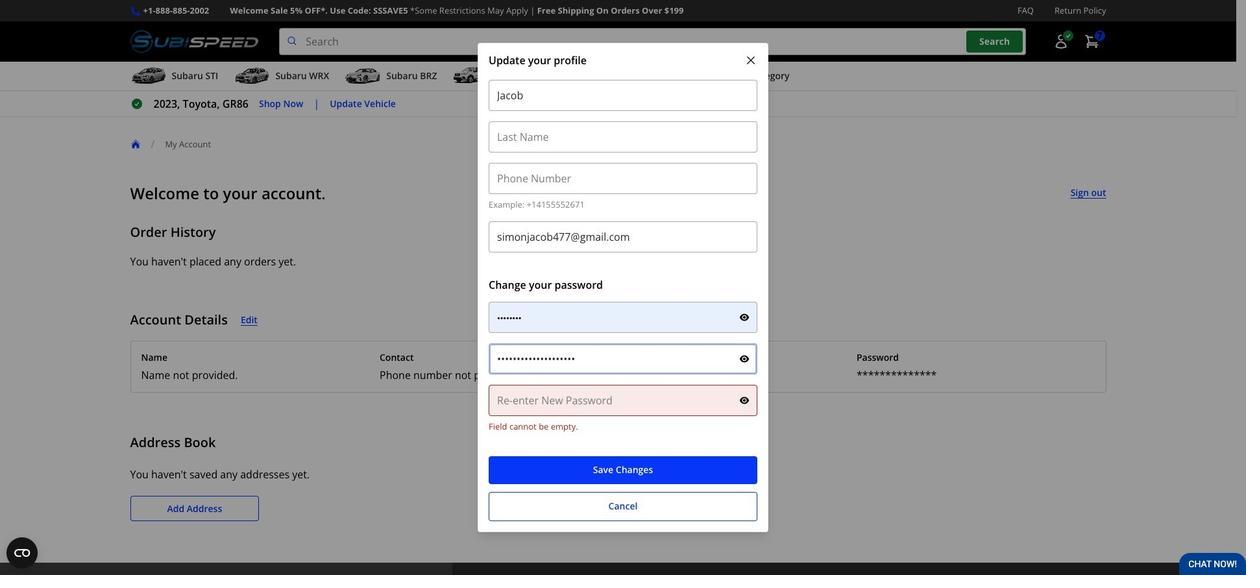 Task type: vqa. For each thing, say whether or not it's contained in the screenshot.
the left This fits your: 2019, Subaru, BRZ
no



Task type: locate. For each thing, give the bounding box(es) containing it.
1 toggle password visibility image from the top
[[740, 312, 750, 323]]

Last Name text field
[[489, 122, 758, 153]]

toggle password visibility image
[[740, 312, 750, 323], [740, 396, 750, 406]]

toggle password visibility image up toggle password visibility icon
[[740, 312, 750, 323]]

First name text field
[[489, 80, 758, 111]]

toggle password visibility image for re-enter new password password field
[[740, 396, 750, 406]]

New Password password field
[[489, 344, 758, 375]]

Email Address text field
[[489, 222, 758, 253]]

1 vertical spatial toggle password visibility image
[[740, 396, 750, 406]]

toggle password visibility image down toggle password visibility icon
[[740, 396, 750, 406]]

toggle password visibility image
[[740, 354, 750, 364]]

toggle password visibility image for current password password field
[[740, 312, 750, 323]]

2 toggle password visibility image from the top
[[740, 396, 750, 406]]

0 vertical spatial toggle password visibility image
[[740, 312, 750, 323]]



Task type: describe. For each thing, give the bounding box(es) containing it.
Current Password password field
[[489, 302, 758, 333]]

Phone field
[[489, 163, 758, 194]]

Re-enter New Password password field
[[489, 385, 758, 416]]

open widget image
[[6, 538, 38, 569]]

close popup image
[[745, 54, 758, 67]]

search input field
[[279, 28, 1026, 55]]



